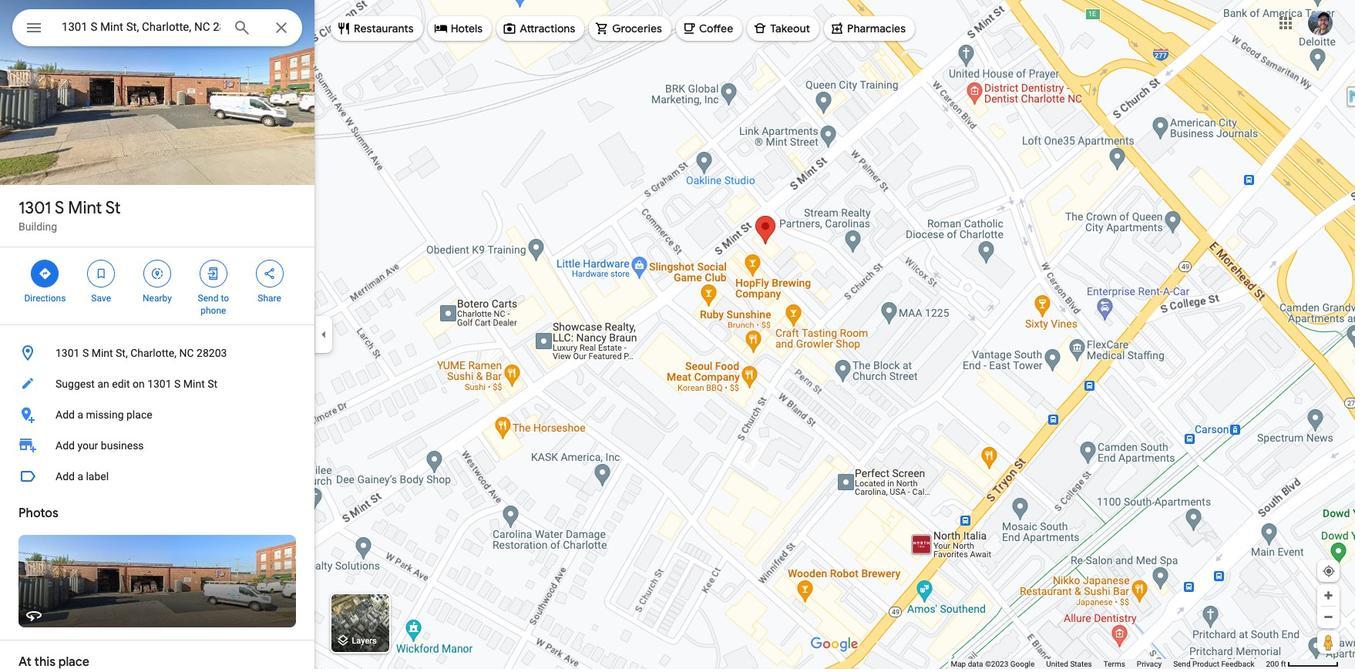 Task type: vqa. For each thing, say whether or not it's contained in the screenshot.
the S inside the Suggest an edit on 1301 S Mint St button
yes



Task type: locate. For each thing, give the bounding box(es) containing it.
share
[[258, 293, 281, 304]]

privacy button
[[1137, 659, 1162, 669]]

footer containing map data ©2023 google
[[951, 659, 1266, 669]]

200 ft button
[[1266, 660, 1339, 668]]

suggest an edit on 1301 s mint st button
[[0, 369, 315, 399]]

0 vertical spatial mint
[[68, 197, 102, 219]]

200 ft
[[1266, 660, 1286, 668]]

layers
[[352, 636, 377, 646]]

0 vertical spatial send
[[198, 293, 219, 304]]


[[38, 265, 52, 282]]

attractions
[[520, 22, 575, 35]]

none field inside 1301 s mint st, charlotte, nc 28203 field
[[62, 18, 221, 36]]

1 horizontal spatial send
[[1174, 660, 1191, 668]]

united
[[1046, 660, 1069, 668]]

0 vertical spatial add
[[56, 409, 75, 421]]

takeout
[[770, 22, 810, 35]]

1 a from the top
[[77, 409, 83, 421]]

1301 right on
[[147, 378, 172, 390]]

missing
[[86, 409, 124, 421]]

a for label
[[77, 470, 83, 483]]

google
[[1011, 660, 1035, 668]]

zoom out image
[[1323, 611, 1335, 623]]

send
[[198, 293, 219, 304], [1174, 660, 1191, 668]]

google maps element
[[0, 0, 1355, 669]]

states
[[1070, 660, 1092, 668]]

st
[[105, 197, 121, 219], [208, 378, 218, 390]]

mint left "st,"
[[91, 347, 113, 359]]

building
[[19, 221, 57, 233]]

a left missing
[[77, 409, 83, 421]]

add left your
[[56, 439, 75, 452]]

mint inside the 1301 s mint st building
[[68, 197, 102, 219]]

1 horizontal spatial s
[[82, 347, 89, 359]]

send inside button
[[1174, 660, 1191, 668]]

charlotte,
[[130, 347, 177, 359]]

coffee
[[699, 22, 733, 35]]

0 vertical spatial 1301
[[19, 197, 51, 219]]

0 horizontal spatial 1301
[[19, 197, 51, 219]]

1 horizontal spatial st
[[208, 378, 218, 390]]

1301 inside the 1301 s mint st building
[[19, 197, 51, 219]]

groceries button
[[589, 10, 672, 47]]

st inside suggest an edit on 1301 s mint st button
[[208, 378, 218, 390]]

a left label
[[77, 470, 83, 483]]

on
[[133, 378, 145, 390]]

mint
[[68, 197, 102, 219], [91, 347, 113, 359], [183, 378, 205, 390]]

0 horizontal spatial send
[[198, 293, 219, 304]]

mint up ''
[[68, 197, 102, 219]]

2 add from the top
[[56, 439, 75, 452]]

3 add from the top
[[56, 470, 75, 483]]

1 vertical spatial add
[[56, 439, 75, 452]]

1 vertical spatial st
[[208, 378, 218, 390]]

send left product
[[1174, 660, 1191, 668]]

2 vertical spatial 1301
[[147, 378, 172, 390]]

1301 s mint st, charlotte, nc 28203
[[56, 347, 227, 359]]

s
[[55, 197, 64, 219], [82, 347, 89, 359], [174, 378, 181, 390]]

send product feedback
[[1174, 660, 1255, 668]]

s down nc
[[174, 378, 181, 390]]

send inside send to phone
[[198, 293, 219, 304]]

add for add a missing place
[[56, 409, 75, 421]]

st inside the 1301 s mint st building
[[105, 197, 121, 219]]

united states button
[[1046, 659, 1092, 669]]

1 vertical spatial s
[[82, 347, 89, 359]]

2 vertical spatial mint
[[183, 378, 205, 390]]

add down suggest
[[56, 409, 75, 421]]

s up the building
[[55, 197, 64, 219]]

0 horizontal spatial st
[[105, 197, 121, 219]]

nc
[[179, 347, 194, 359]]

hotels
[[451, 22, 483, 35]]

1301 up the building
[[19, 197, 51, 219]]

map data ©2023 google
[[951, 660, 1035, 668]]

1 vertical spatial 1301
[[56, 347, 80, 359]]


[[206, 265, 220, 282]]

photos
[[19, 506, 58, 521]]

1301 S Mint St, Charlotte, NC 28203 field
[[12, 9, 302, 46]]

an
[[97, 378, 109, 390]]

label
[[86, 470, 109, 483]]

1 add from the top
[[56, 409, 75, 421]]

terms button
[[1104, 659, 1126, 669]]

1301 for st,
[[56, 347, 80, 359]]

2 horizontal spatial 1301
[[147, 378, 172, 390]]

200
[[1266, 660, 1279, 668]]

2 horizontal spatial s
[[174, 378, 181, 390]]

save
[[91, 293, 111, 304]]

st up ''
[[105, 197, 121, 219]]

st down the 28203
[[208, 378, 218, 390]]

2 a from the top
[[77, 470, 83, 483]]

mint for st,
[[91, 347, 113, 359]]

1301 inside button
[[56, 347, 80, 359]]

s inside button
[[82, 347, 89, 359]]

0 vertical spatial st
[[105, 197, 121, 219]]

2 vertical spatial s
[[174, 378, 181, 390]]

1301 up suggest
[[56, 347, 80, 359]]

0 horizontal spatial s
[[55, 197, 64, 219]]

1 horizontal spatial 1301
[[56, 347, 80, 359]]

mint down nc
[[183, 378, 205, 390]]

a
[[77, 409, 83, 421], [77, 470, 83, 483]]

google account: cj baylor  
(christian.baylor@adept.ai) image
[[1308, 11, 1333, 35]]

nearby
[[143, 293, 172, 304]]

None field
[[62, 18, 221, 36]]

mint inside button
[[91, 347, 113, 359]]

0 vertical spatial s
[[55, 197, 64, 219]]

footer
[[951, 659, 1266, 669]]

send up phone in the top left of the page
[[198, 293, 219, 304]]

1 vertical spatial send
[[1174, 660, 1191, 668]]

s inside the 1301 s mint st building
[[55, 197, 64, 219]]

privacy
[[1137, 660, 1162, 668]]

s up suggest
[[82, 347, 89, 359]]

2 vertical spatial add
[[56, 470, 75, 483]]

add
[[56, 409, 75, 421], [56, 439, 75, 452], [56, 470, 75, 483]]

ft
[[1281, 660, 1286, 668]]

1 vertical spatial a
[[77, 470, 83, 483]]

add left label
[[56, 470, 75, 483]]

0 vertical spatial a
[[77, 409, 83, 421]]

1301
[[19, 197, 51, 219], [56, 347, 80, 359], [147, 378, 172, 390]]

footer inside google maps element
[[951, 659, 1266, 669]]

1 vertical spatial mint
[[91, 347, 113, 359]]

to
[[221, 293, 229, 304]]

add a missing place
[[56, 409, 152, 421]]

collapse side panel image
[[315, 326, 332, 343]]

map
[[951, 660, 966, 668]]



Task type: describe. For each thing, give the bounding box(es) containing it.

[[94, 265, 108, 282]]

s inside button
[[174, 378, 181, 390]]

terms
[[1104, 660, 1126, 668]]

send product feedback button
[[1174, 659, 1255, 669]]

your
[[77, 439, 98, 452]]

 search field
[[12, 9, 302, 49]]

add a label
[[56, 470, 109, 483]]


[[150, 265, 164, 282]]

1301 s mint st building
[[19, 197, 121, 233]]

united states
[[1046, 660, 1092, 668]]

mint inside button
[[183, 378, 205, 390]]

add for add your business
[[56, 439, 75, 452]]

actions for 1301 s mint st region
[[0, 247, 315, 325]]

suggest
[[56, 378, 95, 390]]

a for missing
[[77, 409, 83, 421]]

data
[[968, 660, 983, 668]]

restaurants button
[[331, 10, 423, 47]]

s for st,
[[82, 347, 89, 359]]

pharmacies
[[847, 22, 906, 35]]

show street view coverage image
[[1318, 631, 1340, 654]]

1301 for st
[[19, 197, 51, 219]]

edit
[[112, 378, 130, 390]]

business
[[101, 439, 144, 452]]

add your business link
[[0, 430, 315, 461]]

1301 s mint st, charlotte, nc 28203 button
[[0, 338, 315, 369]]

takeout button
[[747, 10, 820, 47]]

s for st
[[55, 197, 64, 219]]

st,
[[116, 347, 128, 359]]

restaurants
[[354, 22, 414, 35]]

hotels button
[[428, 10, 492, 47]]

pharmacies button
[[824, 10, 915, 47]]

suggest an edit on 1301 s mint st
[[56, 378, 218, 390]]

feedback
[[1222, 660, 1255, 668]]

groceries
[[612, 22, 662, 35]]

send for send to phone
[[198, 293, 219, 304]]

1301 s mint st main content
[[0, 0, 315, 669]]

place
[[126, 409, 152, 421]]

28203
[[197, 347, 227, 359]]

©2023
[[985, 660, 1009, 668]]

coffee button
[[676, 10, 743, 47]]


[[263, 265, 276, 282]]

send to phone
[[198, 293, 229, 316]]

product
[[1193, 660, 1220, 668]]


[[25, 17, 43, 39]]

directions
[[24, 293, 66, 304]]

1301 inside button
[[147, 378, 172, 390]]

zoom in image
[[1323, 590, 1335, 601]]

add for add a label
[[56, 470, 75, 483]]

phone
[[201, 305, 226, 316]]

add a label button
[[0, 461, 315, 492]]

add a missing place button
[[0, 399, 315, 430]]

attractions button
[[497, 10, 585, 47]]

show your location image
[[1322, 564, 1336, 578]]

 button
[[12, 9, 56, 49]]

mint for st
[[68, 197, 102, 219]]

send for send product feedback
[[1174, 660, 1191, 668]]

add your business
[[56, 439, 144, 452]]



